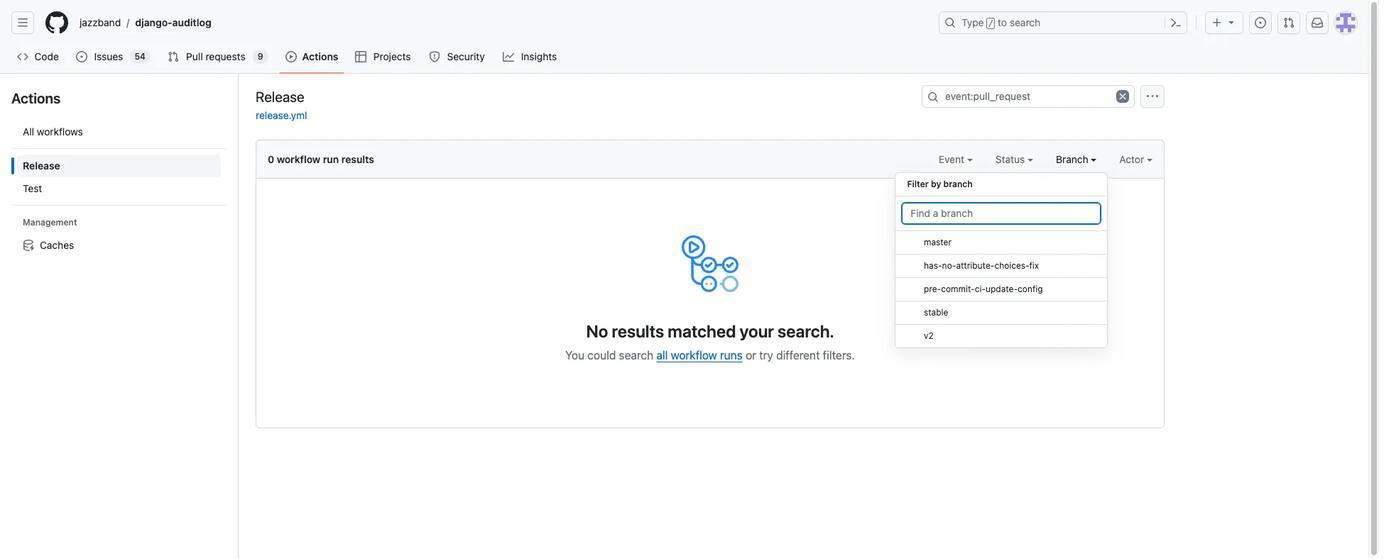 Task type: vqa. For each thing, say whether or not it's contained in the screenshot.
stable button on the bottom
yes



Task type: describe. For each thing, give the bounding box(es) containing it.
pre-commit-ci-update-config button
[[896, 278, 1108, 302]]

play image
[[285, 51, 297, 63]]

different
[[776, 349, 820, 362]]

1 horizontal spatial actions
[[302, 50, 338, 63]]

issue opened image for topmost the git pull request image
[[1255, 17, 1266, 28]]

github actions image
[[682, 236, 739, 293]]

fix
[[1030, 261, 1039, 271]]

v2 button
[[896, 325, 1108, 349]]

commit-
[[942, 284, 975, 295]]

master button
[[896, 232, 1108, 255]]

by
[[931, 179, 941, 190]]

update-
[[986, 284, 1018, 295]]

all workflows link
[[17, 121, 221, 143]]

run
[[323, 153, 339, 165]]

v2
[[924, 331, 934, 342]]

1 horizontal spatial workflow
[[671, 349, 717, 362]]

no results matched your search.
[[586, 322, 834, 342]]

you could search all workflow runs or try different filters.
[[565, 349, 855, 362]]

jazzband link
[[74, 11, 127, 34]]

could
[[588, 349, 616, 362]]

code image
[[17, 51, 28, 63]]

homepage image
[[45, 11, 68, 34]]

/ for jazzband
[[127, 17, 129, 29]]

0 workflow run results
[[268, 153, 374, 165]]

requests
[[206, 50, 246, 63]]

security link
[[423, 46, 492, 67]]

Find a branch text field
[[902, 202, 1102, 225]]

clear filters image
[[1117, 90, 1129, 103]]

caches
[[40, 239, 74, 251]]

filters.
[[823, 349, 855, 362]]

menu containing filter by branch
[[895, 167, 1108, 360]]

0 vertical spatial git pull request image
[[1283, 17, 1295, 28]]

1 horizontal spatial release
[[256, 88, 304, 105]]

has-no-attribute-choices-fix button
[[896, 255, 1108, 278]]

workflows
[[37, 126, 83, 138]]

table image
[[355, 51, 367, 63]]

no-
[[943, 261, 957, 271]]

matched
[[668, 322, 736, 342]]

actor
[[1120, 153, 1147, 165]]

all workflow runs link
[[657, 349, 743, 362]]

has-no-attribute-choices-fix
[[924, 261, 1039, 271]]

django-auditlog link
[[129, 11, 217, 34]]

you
[[565, 349, 585, 362]]

master
[[924, 237, 952, 248]]

issue opened image for the git pull request image to the bottom
[[76, 51, 88, 63]]

status
[[996, 153, 1028, 165]]

release inside filter workflows element
[[23, 160, 60, 172]]

has-
[[924, 261, 943, 271]]

status button
[[996, 152, 1033, 167]]

projects
[[373, 50, 411, 63]]

config
[[1018, 284, 1043, 295]]

all
[[657, 349, 668, 362]]

1 horizontal spatial search
[[1010, 16, 1041, 28]]

all
[[23, 126, 34, 138]]

0 horizontal spatial actions
[[11, 90, 61, 107]]

filter by branch
[[907, 179, 973, 190]]



Task type: locate. For each thing, give the bounding box(es) containing it.
0 horizontal spatial results
[[342, 153, 374, 165]]

54
[[135, 51, 146, 62]]

1 vertical spatial git pull request image
[[168, 51, 179, 63]]

0 vertical spatial list
[[74, 11, 930, 34]]

caches link
[[17, 234, 221, 257]]

0 horizontal spatial search
[[619, 349, 654, 362]]

1 vertical spatial results
[[612, 322, 664, 342]]

show workflow options image
[[1147, 91, 1158, 102]]

git pull request image
[[1283, 17, 1295, 28], [168, 51, 179, 63]]

release up release.yml "link"
[[256, 88, 304, 105]]

0
[[268, 153, 274, 165]]

notifications image
[[1312, 17, 1323, 28]]

issue opened image
[[1255, 17, 1266, 28], [76, 51, 88, 63]]

security
[[447, 50, 485, 63]]

/ left to
[[988, 18, 994, 28]]

jazzband / django-auditlog
[[80, 16, 211, 29]]

pre-commit-ci-update-config
[[924, 284, 1043, 295]]

release up test
[[23, 160, 60, 172]]

try
[[759, 349, 773, 362]]

0 vertical spatial results
[[342, 153, 374, 165]]

/ left django- at left top
[[127, 17, 129, 29]]

command palette image
[[1171, 17, 1182, 28]]

1 horizontal spatial git pull request image
[[1283, 17, 1295, 28]]

menu
[[895, 167, 1108, 360]]

choices-
[[995, 261, 1030, 271]]

release.yml link
[[256, 109, 307, 121]]

0 horizontal spatial release
[[23, 160, 60, 172]]

git pull request image left notifications image
[[1283, 17, 1295, 28]]

search right to
[[1010, 16, 1041, 28]]

list containing all workflows
[[11, 115, 227, 263]]

jazzband
[[80, 16, 121, 28]]

search image
[[928, 92, 939, 103]]

0 vertical spatial workflow
[[277, 153, 320, 165]]

results
[[342, 153, 374, 165], [612, 322, 664, 342]]

1 horizontal spatial /
[[988, 18, 994, 28]]

1 vertical spatial search
[[619, 349, 654, 362]]

projects link
[[350, 46, 418, 67]]

1 horizontal spatial issue opened image
[[1255, 17, 1266, 28]]

filter workflows element
[[17, 155, 221, 200]]

list containing jazzband
[[74, 11, 930, 34]]

release
[[256, 88, 304, 105], [23, 160, 60, 172]]

ci-
[[975, 284, 986, 295]]

9
[[258, 51, 263, 62]]

0 horizontal spatial issue opened image
[[76, 51, 88, 63]]

None search field
[[922, 85, 1135, 108]]

issue opened image right triangle down image
[[1255, 17, 1266, 28]]

0 vertical spatial actions
[[302, 50, 338, 63]]

type / to search
[[962, 16, 1041, 28]]

1 vertical spatial release
[[23, 160, 60, 172]]

shield image
[[429, 51, 440, 63]]

code link
[[11, 46, 65, 67]]

release link
[[17, 155, 221, 178]]

branch
[[1056, 153, 1091, 165]]

0 horizontal spatial workflow
[[277, 153, 320, 165]]

event button
[[939, 152, 973, 167]]

filter
[[907, 179, 929, 190]]

results right run
[[342, 153, 374, 165]]

django-
[[135, 16, 172, 28]]

insights
[[521, 50, 557, 63]]

1 vertical spatial actions
[[11, 90, 61, 107]]

actions link
[[280, 46, 344, 67]]

type
[[962, 16, 984, 28]]

test
[[23, 183, 42, 195]]

runs
[[720, 349, 743, 362]]

test link
[[17, 178, 221, 200]]

actions
[[302, 50, 338, 63], [11, 90, 61, 107]]

workflow
[[277, 153, 320, 165], [671, 349, 717, 362]]

1 vertical spatial issue opened image
[[76, 51, 88, 63]]

0 vertical spatial search
[[1010, 16, 1041, 28]]

auditlog
[[172, 16, 211, 28]]

0 vertical spatial release
[[256, 88, 304, 105]]

attribute-
[[957, 261, 995, 271]]

/
[[127, 17, 129, 29], [988, 18, 994, 28]]

/ inside type / to search
[[988, 18, 994, 28]]

all workflows
[[23, 126, 83, 138]]

pull requests
[[186, 50, 246, 63]]

branch
[[944, 179, 973, 190]]

actions up the all
[[11, 90, 61, 107]]

to
[[998, 16, 1007, 28]]

0 horizontal spatial /
[[127, 17, 129, 29]]

0 vertical spatial issue opened image
[[1255, 17, 1266, 28]]

0 horizontal spatial git pull request image
[[168, 51, 179, 63]]

/ inside jazzband / django-auditlog
[[127, 17, 129, 29]]

code
[[34, 50, 59, 63]]

pre-
[[924, 284, 942, 295]]

issue opened image left issues
[[76, 51, 88, 63]]

results up all at the bottom left of page
[[612, 322, 664, 342]]

or
[[746, 349, 756, 362]]

actor button
[[1120, 152, 1153, 167]]

workflow right 0
[[277, 153, 320, 165]]

event
[[939, 153, 967, 165]]

list
[[74, 11, 930, 34], [11, 115, 227, 263]]

actions right "play" image
[[302, 50, 338, 63]]

management
[[23, 217, 77, 228]]

triangle down image
[[1226, 16, 1237, 28]]

search.
[[778, 322, 834, 342]]

1 vertical spatial workflow
[[671, 349, 717, 362]]

1 vertical spatial list
[[11, 115, 227, 263]]

release.yml
[[256, 109, 307, 121]]

1 horizontal spatial results
[[612, 322, 664, 342]]

/ for type
[[988, 18, 994, 28]]

your
[[740, 322, 774, 342]]

search
[[1010, 16, 1041, 28], [619, 349, 654, 362]]

stable button
[[896, 302, 1108, 325]]

pull
[[186, 50, 203, 63]]

no
[[586, 322, 608, 342]]

git pull request image left pull at the left
[[168, 51, 179, 63]]

insights link
[[497, 46, 564, 67]]

graph image
[[503, 51, 514, 63]]

stable
[[924, 308, 949, 318]]

workflow down the matched
[[671, 349, 717, 362]]

issues
[[94, 50, 123, 63]]

plus image
[[1212, 17, 1223, 28]]

search left all at the bottom left of page
[[619, 349, 654, 362]]



